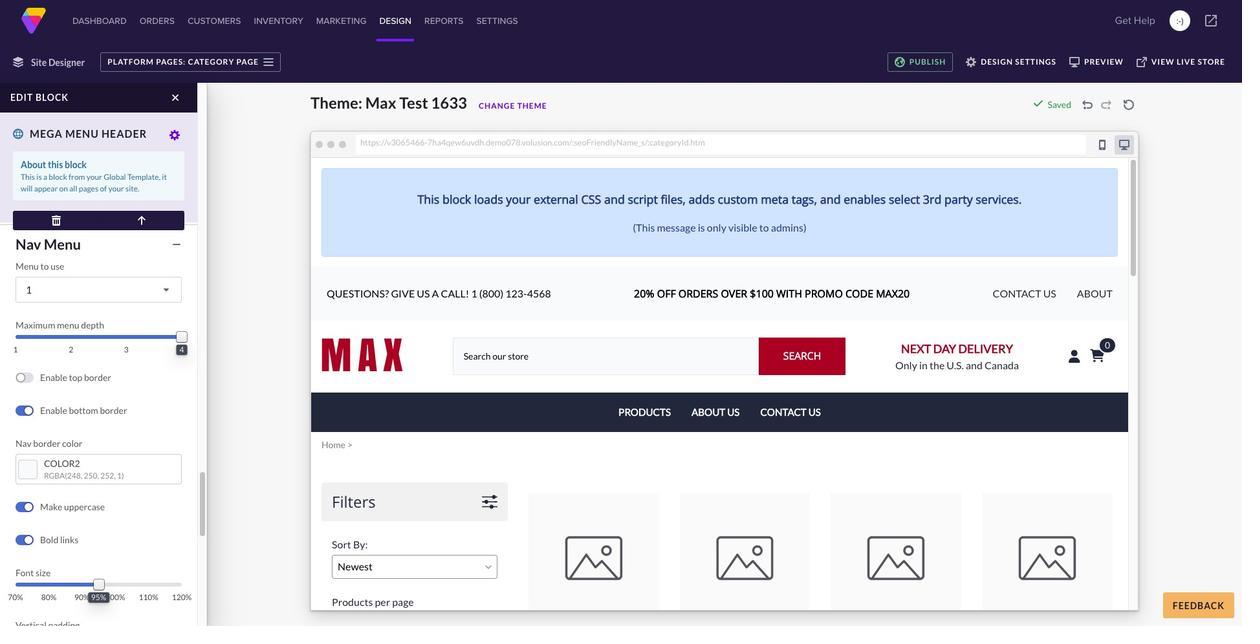 Task type: locate. For each thing, give the bounding box(es) containing it.
get
[[1115, 13, 1131, 28]]

1 inside button
[[26, 283, 32, 296]]

your up "pages"
[[87, 172, 102, 182]]

7ha4qew6uvdh.demo078.volusion.com/:seofriendlyname_s/:categoryid.htm
[[428, 137, 705, 147]]

nav for nav menu
[[16, 235, 41, 253]]

nav
[[16, 235, 41, 253], [16, 438, 31, 449]]

publish
[[909, 57, 946, 67]]

enable grow on hover
[[40, 185, 126, 196]]

live
[[1177, 57, 1196, 67]]

0 vertical spatial border
[[84, 372, 111, 383]]

dashboard
[[72, 14, 127, 27]]

get help link
[[1111, 8, 1159, 34]]

1 vertical spatial enable
[[40, 372, 67, 383]]

background
[[60, 79, 107, 90]]

0 horizontal spatial 1)
[[104, 112, 110, 122]]

cart count background color
[[16, 79, 129, 90]]

:-)
[[1176, 14, 1184, 27]]

1) for color2
[[117, 471, 124, 481]]

border right top at the left
[[84, 372, 111, 383]]

theme:
[[311, 93, 362, 112]]

dashboard link
[[70, 0, 129, 41]]

enable for enable grow on hover
[[40, 185, 67, 196]]

settings
[[477, 14, 518, 27]]

1 vertical spatial border
[[100, 405, 127, 416]]

platform
[[108, 57, 154, 67]]

1 vertical spatial 1)
[[117, 471, 124, 481]]

color
[[108, 79, 129, 90], [62, 438, 82, 449]]

2 enable from the top
[[40, 372, 67, 383]]

feedback button
[[1163, 593, 1234, 618]]

1 vertical spatial nav
[[16, 438, 31, 449]]

menu left to
[[16, 261, 39, 272]]

from
[[69, 172, 85, 182]]

0 vertical spatial nav
[[16, 235, 41, 253]]

is
[[36, 172, 42, 182]]

enable
[[40, 185, 67, 196], [40, 372, 67, 383], [40, 405, 67, 416]]

1) right the 252,
[[117, 471, 124, 481]]

sidebar element
[[0, 0, 207, 626]]

nav inside nav menu button
[[16, 235, 41, 253]]

3 enable from the top
[[40, 405, 67, 416]]

2 vertical spatial border
[[33, 438, 60, 449]]

this
[[48, 159, 63, 170]]

preview
[[1084, 57, 1124, 67]]

on inside the about this block this is a block from your global template, it will appear on all pages of your site.
[[59, 184, 68, 193]]

1 horizontal spatial 1)
[[117, 471, 124, 481]]

theme: max test 1633
[[311, 93, 467, 112]]

font size
[[16, 567, 51, 578]]

publish button
[[887, 52, 953, 72]]

1 horizontal spatial 1
[[26, 283, 32, 296]]

orders
[[140, 14, 175, 27]]

design
[[379, 14, 411, 27]]

icons
[[16, 160, 49, 177]]

reports button
[[422, 0, 466, 41]]

enable left top at the left
[[40, 372, 67, 383]]

menu inside button
[[44, 235, 81, 253]]

reports
[[424, 14, 464, 27]]

1 vertical spatial 1
[[13, 345, 18, 355]]

0 vertical spatial menu
[[65, 127, 99, 140]]

volusion-logo link
[[21, 8, 47, 34]]

color up color2
[[62, 438, 82, 449]]

maximum menu depth
[[16, 320, 104, 331]]

platform pages: category page
[[108, 57, 259, 67]]

it
[[162, 172, 167, 182]]

1 horizontal spatial on
[[91, 185, 101, 196]]

block down count
[[36, 92, 69, 103]]

1 enable from the top
[[40, 185, 67, 196]]

max
[[365, 93, 396, 112]]

:-
[[1176, 14, 1181, 27]]

1 horizontal spatial your
[[108, 184, 124, 193]]

menu up use
[[44, 235, 81, 253]]

global template image
[[13, 129, 23, 139]]

design button
[[377, 0, 414, 41]]

border up color2
[[33, 438, 60, 449]]

1 nav from the top
[[16, 235, 41, 253]]

2 nav from the top
[[16, 438, 31, 449]]

0 vertical spatial enable
[[40, 185, 67, 196]]

41,
[[79, 112, 90, 122]]

border right bottom
[[100, 405, 127, 416]]

2 vertical spatial menu
[[16, 261, 39, 272]]

settings
[[1015, 57, 1056, 67]]

0 vertical spatial your
[[87, 172, 102, 182]]

appear
[[34, 184, 58, 193]]

1 vertical spatial menu
[[44, 235, 81, 253]]

block
[[36, 92, 69, 103], [65, 159, 87, 170], [49, 172, 67, 182]]

store
[[1198, 57, 1225, 67]]

1 down maximum
[[13, 345, 18, 355]]

hover
[[103, 185, 126, 196]]

view live store
[[1151, 57, 1225, 67]]

2
[[69, 345, 73, 355]]

color down platform
[[108, 79, 129, 90]]

enable down a
[[40, 185, 67, 196]]

enable left bottom
[[40, 405, 67, 416]]

your down global
[[108, 184, 124, 193]]

bottom
[[69, 405, 98, 416]]

1) inside color2 rgba(248, 250, 252, 1)
[[117, 471, 124, 481]]

menu down 41,
[[65, 127, 99, 140]]

1 down menu to use
[[26, 283, 32, 296]]

menu to use
[[16, 261, 64, 272]]

edit block
[[10, 92, 69, 103]]

inventory
[[254, 14, 303, 27]]

0 horizontal spatial color
[[62, 438, 82, 449]]

2 vertical spatial enable
[[40, 405, 67, 416]]

1) for color5
[[104, 112, 110, 122]]

0 horizontal spatial on
[[59, 184, 68, 193]]

nav for nav border color
[[16, 438, 31, 449]]

pages
[[79, 184, 98, 193]]

1 vertical spatial your
[[108, 184, 124, 193]]

0 vertical spatial 1)
[[104, 112, 110, 122]]

on right grow
[[91, 185, 101, 196]]

0 vertical spatial color
[[108, 79, 129, 90]]

on left all
[[59, 184, 68, 193]]

depth
[[81, 320, 104, 331]]

4 slider
[[176, 332, 187, 355]]

saved
[[1048, 99, 1071, 110]]

platform pages: category page button
[[100, 52, 281, 72]]

block up from
[[65, 159, 87, 170]]

0 vertical spatial 1
[[26, 283, 32, 296]]

change theme
[[479, 101, 547, 111]]

get help
[[1115, 13, 1155, 28]]

1 button
[[16, 277, 182, 303]]

preview button
[[1063, 52, 1130, 72]]

1
[[26, 283, 32, 296], [13, 345, 18, 355]]

1) inside color5 rgba(30, 41, 59, 1)
[[104, 112, 110, 122]]

https://v3065466-
[[360, 137, 428, 147]]

block down this
[[49, 172, 67, 182]]

1) right 59,
[[104, 112, 110, 122]]



Task type: describe. For each thing, give the bounding box(es) containing it.
change
[[479, 101, 515, 111]]

font
[[16, 567, 34, 578]]

design
[[981, 57, 1013, 67]]

maximum
[[16, 320, 55, 331]]

color2 rgba(248, 250, 252, 1)
[[44, 458, 124, 481]]

bold links
[[40, 534, 78, 545]]

will
[[21, 184, 33, 193]]

mega menu header
[[30, 127, 147, 140]]

test
[[399, 93, 428, 112]]

about
[[21, 159, 46, 170]]

252,
[[100, 471, 116, 481]]

category
[[188, 57, 234, 67]]

70%
[[8, 593, 23, 602]]

color5 rgba(30, 41, 59, 1)
[[44, 99, 110, 122]]

settings button
[[474, 0, 521, 41]]

all
[[69, 184, 77, 193]]

color2
[[44, 458, 80, 469]]

a
[[43, 172, 47, 182]]

to
[[40, 261, 49, 272]]

80%
[[41, 593, 56, 602]]

marketing button
[[314, 0, 369, 41]]

90%
[[74, 593, 90, 602]]

color5
[[44, 99, 80, 110]]

about this block this is a block from your global template, it will appear on all pages of your site.
[[21, 159, 167, 193]]

make
[[40, 501, 62, 512]]

110%
[[139, 593, 158, 602]]

dashboard image
[[21, 8, 47, 34]]

of
[[100, 184, 107, 193]]

marketing
[[316, 14, 366, 27]]

customers
[[188, 14, 241, 27]]

template,
[[127, 172, 160, 182]]

site designer
[[31, 57, 85, 68]]

header
[[102, 127, 147, 140]]

:-) link
[[1170, 10, 1190, 31]]

site
[[31, 57, 47, 68]]

site.
[[125, 184, 139, 193]]

icons button
[[9, 157, 188, 180]]

design settings
[[981, 57, 1056, 67]]

top
[[69, 372, 82, 383]]

nav border color
[[16, 438, 82, 449]]

feedback
[[1173, 600, 1225, 611]]

cart
[[16, 79, 33, 90]]

help
[[1134, 13, 1155, 28]]

border for enable top border
[[84, 372, 111, 383]]

orders button
[[137, 0, 177, 41]]

theme
[[517, 101, 547, 111]]

menu for nav
[[44, 235, 81, 253]]

nav menu
[[16, 235, 81, 253]]

rgba(30,
[[44, 112, 78, 122]]

design settings button
[[960, 52, 1063, 72]]

border for enable bottom border
[[100, 405, 127, 416]]

this
[[21, 172, 35, 182]]

links
[[60, 534, 78, 545]]

menu
[[57, 320, 79, 331]]

mega
[[30, 127, 63, 140]]

saved image
[[1033, 98, 1043, 109]]

designer
[[48, 57, 85, 68]]

enable for enable bottom border
[[40, 405, 67, 416]]

uppercase
[[64, 501, 105, 512]]

95% slider
[[88, 580, 109, 603]]

1 horizontal spatial color
[[108, 79, 129, 90]]

rgba(248,
[[44, 471, 82, 481]]

3
[[124, 345, 129, 355]]

4
[[180, 345, 184, 355]]

enable top border
[[40, 372, 111, 383]]

global
[[104, 172, 126, 182]]

100%
[[105, 593, 125, 602]]

1 vertical spatial color
[[62, 438, 82, 449]]

0 horizontal spatial 1
[[13, 345, 18, 355]]

59,
[[91, 112, 102, 122]]

count
[[35, 79, 58, 90]]

120%
[[172, 593, 192, 602]]

use
[[51, 261, 64, 272]]

2 vertical spatial block
[[49, 172, 67, 182]]

0 vertical spatial block
[[36, 92, 69, 103]]

0 horizontal spatial your
[[87, 172, 102, 182]]

customers button
[[185, 0, 243, 41]]

enable bottom border
[[40, 405, 127, 416]]

1 vertical spatial block
[[65, 159, 87, 170]]

https://v3065466-7ha4qew6uvdh.demo078.volusion.com/:seofriendlyname_s/:categoryid.htm
[[360, 137, 705, 147]]

menu for mega
[[65, 127, 99, 140]]

1633
[[431, 93, 467, 112]]

95%
[[91, 593, 106, 602]]

enable for enable top border
[[40, 372, 67, 383]]

nav menu button
[[9, 233, 188, 256]]



Task type: vqa. For each thing, say whether or not it's contained in the screenshot.
site.
yes



